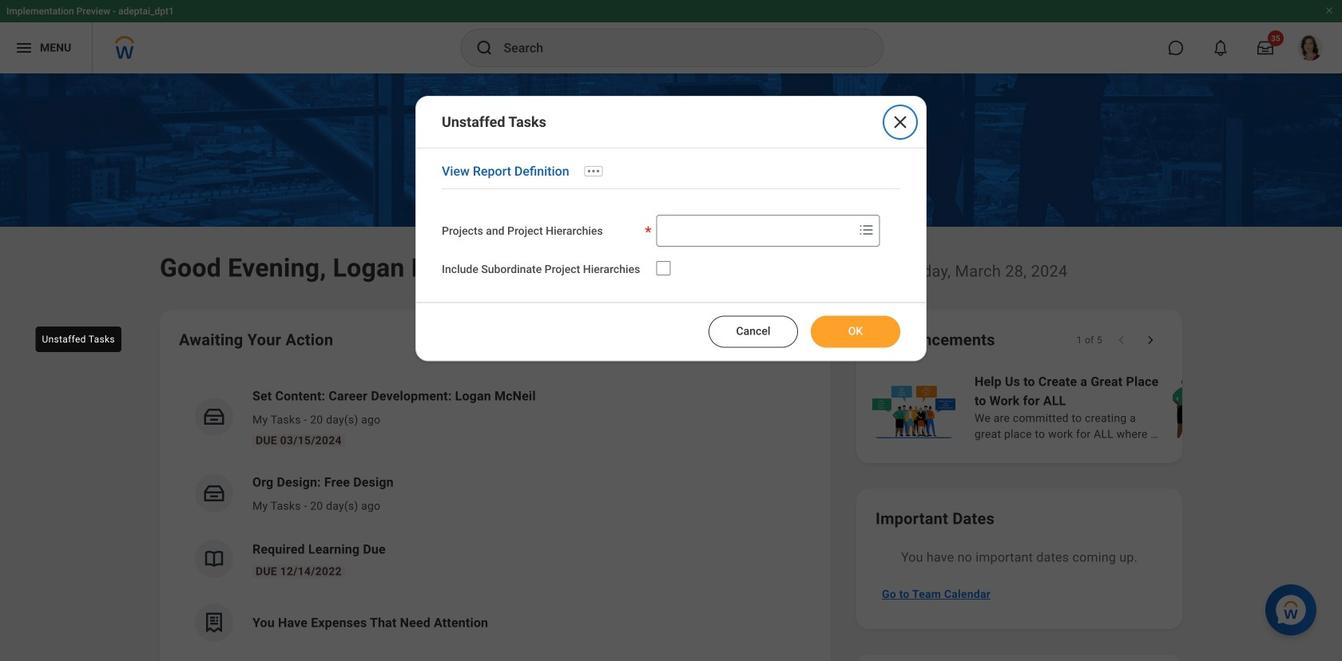 Task type: vqa. For each thing, say whether or not it's contained in the screenshot.
notifications large icon
yes



Task type: describe. For each thing, give the bounding box(es) containing it.
profile logan mcneil element
[[1288, 30, 1333, 66]]

dashboard expenses image
[[202, 611, 226, 635]]

1 inbox image from the top
[[202, 405, 226, 429]]

inbox large image
[[1258, 40, 1274, 56]]

Search field
[[657, 216, 854, 245]]

0 horizontal spatial list
[[179, 374, 812, 655]]

prompts image
[[857, 220, 876, 240]]

search image
[[475, 38, 494, 58]]

chevron right small image
[[1143, 333, 1159, 348]]

close environment banner image
[[1325, 6, 1335, 15]]

notifications large image
[[1213, 40, 1229, 56]]

x image
[[891, 113, 910, 132]]

2 inbox image from the top
[[202, 482, 226, 506]]



Task type: locate. For each thing, give the bounding box(es) containing it.
main content
[[0, 74, 1343, 662]]

0 vertical spatial inbox image
[[202, 405, 226, 429]]

inbox image
[[202, 405, 226, 429], [202, 482, 226, 506]]

dialog
[[416, 96, 927, 362]]

banner
[[0, 0, 1343, 74]]

1 vertical spatial inbox image
[[202, 482, 226, 506]]

list
[[870, 371, 1343, 444], [179, 374, 812, 655]]

status
[[1077, 334, 1103, 347]]

1 horizontal spatial list
[[870, 371, 1343, 444]]

tooltip
[[878, 74, 923, 106]]

chevron left small image
[[1114, 333, 1130, 348]]

book open image
[[202, 548, 226, 572]]



